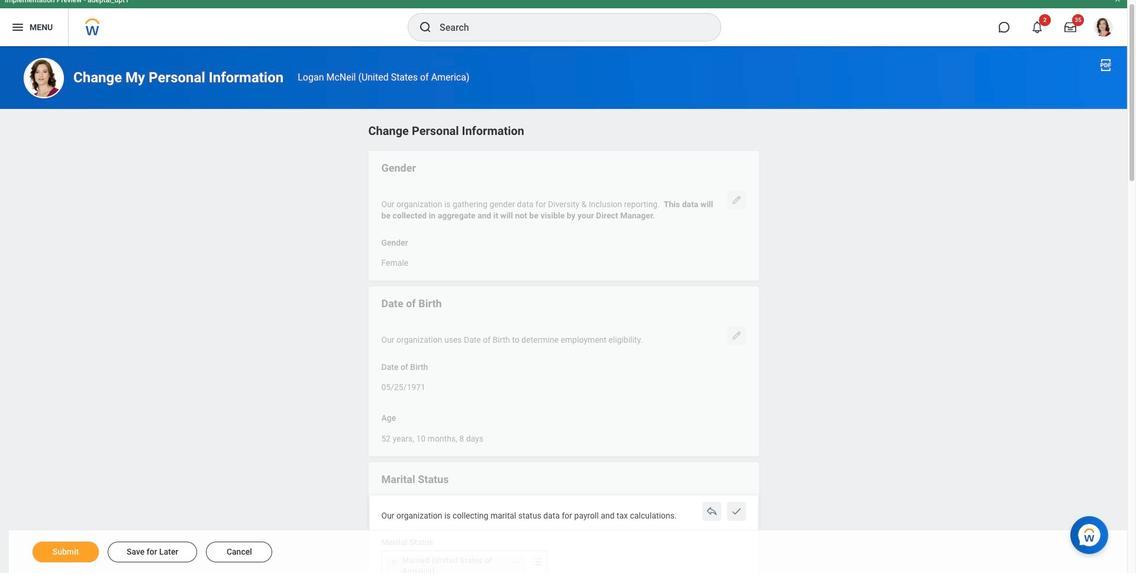 Task type: describe. For each thing, give the bounding box(es) containing it.
Search Workday  search field
[[440, 14, 697, 40]]

inbox large image
[[1065, 21, 1077, 33]]

close environment banner image
[[1115, 0, 1122, 3]]

logan mcneil (united states of america) element
[[298, 72, 470, 83]]

notifications large image
[[1032, 21, 1044, 33]]

profile logan mcneil image
[[1095, 18, 1114, 39]]

married (united states of america) element
[[402, 556, 505, 573]]

undo l image
[[706, 505, 718, 517]]



Task type: locate. For each thing, give the bounding box(es) containing it.
justify image
[[11, 20, 25, 34]]

region
[[369, 121, 759, 573]]

None text field
[[382, 376, 426, 396], [382, 427, 484, 447], [382, 376, 426, 396], [382, 427, 484, 447]]

x small image
[[388, 557, 400, 569]]

prompts image
[[530, 555, 544, 569]]

edit image
[[731, 194, 743, 206]]

banner
[[0, 0, 1128, 46]]

search image
[[419, 20, 433, 34]]

main content
[[0, 46, 1128, 573]]

check image
[[731, 505, 743, 517]]

view printable version (pdf) image
[[1100, 58, 1114, 72]]

related actions image
[[511, 558, 520, 567]]

employee's photo (logan mcneil) image
[[24, 58, 64, 98]]

action bar region
[[9, 530, 1128, 573]]

married (united states of america), press delete to clear value. option
[[386, 556, 526, 573]]

None text field
[[382, 251, 409, 272]]

edit image
[[731, 330, 743, 342]]



Task type: vqa. For each thing, say whether or not it's contained in the screenshot.
Country
no



